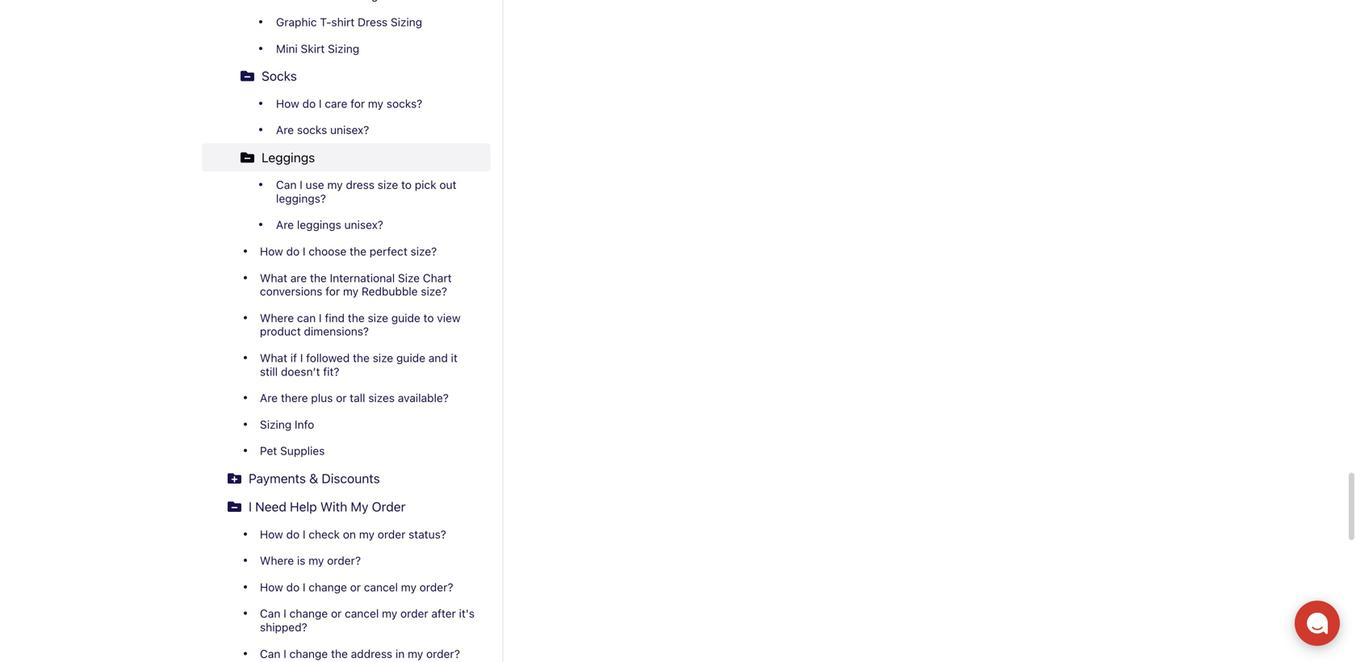 Task type: describe. For each thing, give the bounding box(es) containing it.
international
[[330, 271, 395, 284]]

the left address
[[331, 647, 348, 660]]

leggings
[[297, 218, 341, 231]]

do for choose
[[286, 245, 300, 258]]

size? inside the what are the international size chart conversions for my redbubble size?
[[421, 285, 447, 298]]

with
[[320, 499, 347, 514]]

can i change the address in my order?
[[260, 647, 460, 660]]

i left choose
[[303, 245, 306, 258]]

i need help with my order
[[249, 499, 406, 514]]

mini skirt sizing
[[276, 42, 360, 55]]

sizes
[[368, 391, 395, 405]]

address
[[351, 647, 393, 660]]

mini
[[276, 42, 298, 55]]

the for choose
[[350, 245, 367, 258]]

pet
[[260, 444, 277, 458]]

socks
[[262, 68, 297, 84]]

graphic
[[276, 15, 317, 29]]

choose
[[309, 245, 347, 258]]

my right is
[[309, 554, 324, 567]]

i inside can i use my dress size to pick out leggings?
[[300, 178, 303, 191]]

shipped?
[[260, 621, 307, 634]]

and
[[429, 351, 448, 365]]

followed
[[306, 351, 350, 365]]

mini skirt sizing link
[[228, 35, 490, 62]]

are leggings unisex? link
[[228, 212, 490, 238]]

it
[[451, 351, 458, 365]]

the inside the what are the international size chart conversions for my redbubble size?
[[310, 271, 327, 284]]

chart
[[423, 271, 452, 284]]

need
[[255, 499, 287, 514]]

plus
[[311, 391, 333, 405]]

doesn't
[[281, 365, 320, 378]]

it's
[[459, 607, 475, 620]]

order? for in
[[426, 647, 460, 660]]

are for socks
[[276, 123, 294, 137]]

pick
[[415, 178, 437, 191]]

sizing inside 'link'
[[328, 42, 360, 55]]

i inside can i change or cancel my order after it's shipped?
[[284, 607, 287, 620]]

what for what are the international size chart conversions for my redbubble size?
[[260, 271, 287, 284]]

the for followed
[[353, 351, 370, 365]]

perfect
[[370, 245, 408, 258]]

are there plus or tall sizes available? link
[[202, 385, 490, 411]]

my up can i change or cancel my order after it's shipped?
[[401, 580, 417, 594]]

socks?
[[387, 97, 422, 110]]

sizing info link
[[202, 411, 490, 438]]

where can i find the size guide to view product dimensions?
[[260, 311, 461, 338]]

are socks unisex?
[[276, 123, 369, 137]]

i inside 'link'
[[303, 528, 306, 541]]

available?
[[398, 391, 449, 405]]

leggings?
[[276, 192, 326, 205]]

how for how do i check on my order status?
[[260, 528, 283, 541]]

0 vertical spatial order?
[[327, 554, 361, 567]]

what if i followed the size guide and it still doesn't fit? link
[[202, 345, 490, 385]]

redbubble
[[362, 285, 418, 298]]

are
[[291, 271, 307, 284]]

do for check
[[286, 528, 300, 541]]

are there plus or tall sizes available?
[[260, 391, 449, 405]]

fit?
[[323, 365, 339, 378]]

payments
[[249, 471, 306, 486]]

what are the international size chart conversions for my redbubble size? link
[[202, 265, 490, 305]]

how do i change or cancel my order? link
[[202, 574, 490, 601]]

or for tall
[[336, 391, 347, 405]]

discounts
[[322, 471, 380, 486]]

in
[[396, 647, 405, 660]]

how do i check on my order status?
[[260, 528, 446, 541]]

are for leggings
[[276, 218, 294, 231]]

for inside the what are the international size chart conversions for my redbubble size?
[[326, 285, 340, 298]]

my inside can i use my dress size to pick out leggings?
[[327, 178, 343, 191]]

i inside 'link'
[[249, 499, 252, 514]]

to inside where can i find the size guide to view product dimensions?
[[424, 311, 434, 324]]

view
[[437, 311, 461, 324]]

can i change or cancel my order after it's shipped?
[[260, 607, 475, 634]]

dress
[[346, 178, 375, 191]]

how do i choose the perfect size?
[[260, 245, 437, 258]]

what are the international size chart conversions for my redbubble size?
[[260, 271, 452, 298]]

care
[[325, 97, 348, 110]]

find
[[325, 311, 345, 324]]

how do i choose the perfect size? link
[[202, 238, 490, 265]]

size for my
[[378, 178, 398, 191]]

do for change
[[286, 580, 300, 594]]

still
[[260, 365, 278, 378]]

leggings
[[262, 150, 315, 165]]

i down shipped? at the bottom left of page
[[284, 647, 287, 660]]

where is my order?
[[260, 554, 361, 567]]

graphic t-shirt dress sizing link
[[228, 9, 490, 35]]

sizing info
[[260, 418, 314, 431]]

conversions
[[260, 285, 323, 298]]

0 vertical spatial for
[[351, 97, 365, 110]]

where for where can i find the size guide to view product dimensions?
[[260, 311, 294, 324]]

can for leggings?
[[276, 178, 297, 191]]

can inside can i change the address in my order? link
[[260, 647, 281, 660]]

can
[[297, 311, 316, 324]]

socks
[[297, 123, 327, 137]]

use
[[306, 178, 324, 191]]

payments & discounts
[[249, 471, 380, 486]]

change for the
[[290, 647, 328, 660]]

can i use my dress size to pick out leggings? link
[[228, 172, 490, 212]]



Task type: locate. For each thing, give the bounding box(es) containing it.
how inside 'link'
[[260, 528, 283, 541]]

1 vertical spatial unisex?
[[344, 218, 383, 231]]

1 vertical spatial or
[[350, 580, 361, 594]]

to left view
[[424, 311, 434, 324]]

&
[[309, 471, 318, 486]]

i left need
[[249, 499, 252, 514]]

can up leggings?
[[276, 178, 297, 191]]

there
[[281, 391, 308, 405]]

my up in
[[382, 607, 397, 620]]

change up shipped? at the bottom left of page
[[290, 607, 328, 620]]

i right can
[[319, 311, 322, 324]]

for right "care" at the top of page
[[351, 97, 365, 110]]

size
[[398, 271, 420, 284]]

size down redbubble
[[368, 311, 388, 324]]

2 vertical spatial change
[[290, 647, 328, 660]]

my right use
[[327, 178, 343, 191]]

what inside the what are the international size chart conversions for my redbubble size?
[[260, 271, 287, 284]]

how down need
[[260, 528, 283, 541]]

socks link
[[202, 62, 490, 90]]

can i use my dress size to pick out leggings?
[[276, 178, 457, 205]]

leggings link
[[202, 143, 490, 172]]

order inside 'link'
[[378, 528, 406, 541]]

2 vertical spatial can
[[260, 647, 281, 660]]

0 vertical spatial change
[[309, 580, 347, 594]]

0 vertical spatial where
[[260, 311, 294, 324]]

size for followed
[[373, 351, 393, 365]]

pet supplies
[[260, 444, 325, 458]]

can i change or cancel my order after it's shipped? link
[[202, 601, 490, 641]]

my right in
[[408, 647, 423, 660]]

how do i change or cancel my order?
[[260, 580, 453, 594]]

guide for to
[[391, 311, 421, 324]]

shirt
[[331, 15, 355, 29]]

how do i care for my socks?
[[276, 97, 422, 110]]

help
[[290, 499, 317, 514]]

what inside what if i followed the size guide and it still doesn't fit?
[[260, 351, 287, 365]]

are down leggings?
[[276, 218, 294, 231]]

how up the conversions
[[260, 245, 283, 258]]

change down shipped? at the bottom left of page
[[290, 647, 328, 660]]

how down socks
[[276, 97, 299, 110]]

1 vertical spatial size?
[[421, 285, 447, 298]]

order
[[378, 528, 406, 541], [401, 607, 428, 620]]

size inside can i use my dress size to pick out leggings?
[[378, 178, 398, 191]]

where
[[260, 311, 294, 324], [260, 554, 294, 567]]

guide left and
[[396, 351, 426, 365]]

unisex? for socks
[[330, 123, 369, 137]]

0 vertical spatial sizing
[[391, 15, 422, 29]]

change down where is my order?
[[309, 580, 347, 594]]

my inside the what are the international size chart conversions for my redbubble size?
[[343, 285, 359, 298]]

1 vertical spatial for
[[326, 285, 340, 298]]

guide
[[391, 311, 421, 324], [396, 351, 426, 365]]

if
[[291, 351, 297, 365]]

where for where is my order?
[[260, 554, 294, 567]]

dimensions?
[[304, 325, 369, 338]]

change for or
[[290, 607, 328, 620]]

0 vertical spatial size?
[[411, 245, 437, 258]]

how for how do i care for my socks?
[[276, 97, 299, 110]]

0 vertical spatial or
[[336, 391, 347, 405]]

my
[[351, 499, 369, 514]]

2 where from the top
[[260, 554, 294, 567]]

graphic t-shirt dress sizing
[[276, 15, 422, 29]]

guide down redbubble
[[391, 311, 421, 324]]

i inside where can i find the size guide to view product dimensions?
[[319, 311, 322, 324]]

where can i find the size guide to view product dimensions? link
[[202, 305, 490, 345]]

change inside can i change or cancel my order after it's shipped?
[[290, 607, 328, 620]]

i need help with my order link
[[202, 493, 490, 521]]

sizing down shirt
[[328, 42, 360, 55]]

pet supplies link
[[202, 438, 490, 464]]

i left "care" at the top of page
[[319, 97, 322, 110]]

0 vertical spatial unisex?
[[330, 123, 369, 137]]

1 where from the top
[[260, 311, 294, 324]]

1 vertical spatial are
[[276, 218, 294, 231]]

0 vertical spatial size
[[378, 178, 398, 191]]

or inside can i change or cancel my order after it's shipped?
[[331, 607, 342, 620]]

the
[[350, 245, 367, 258], [310, 271, 327, 284], [348, 311, 365, 324], [353, 351, 370, 365], [331, 647, 348, 660]]

how up shipped? at the bottom left of page
[[260, 580, 283, 594]]

do up are
[[286, 245, 300, 258]]

where up product
[[260, 311, 294, 324]]

are left the socks
[[276, 123, 294, 137]]

what up the conversions
[[260, 271, 287, 284]]

how for how do i choose the perfect size?
[[260, 245, 283, 258]]

guide inside what if i followed the size guide and it still doesn't fit?
[[396, 351, 426, 365]]

where is my order? link
[[202, 548, 490, 574]]

tall
[[350, 391, 365, 405]]

0 horizontal spatial to
[[401, 178, 412, 191]]

1 vertical spatial where
[[260, 554, 294, 567]]

1 vertical spatial to
[[424, 311, 434, 324]]

i left check
[[303, 528, 306, 541]]

can inside can i change or cancel my order after it's shipped?
[[260, 607, 281, 620]]

or
[[336, 391, 347, 405], [350, 580, 361, 594], [331, 607, 342, 620]]

do inside 'link'
[[286, 528, 300, 541]]

size inside what if i followed the size guide and it still doesn't fit?
[[373, 351, 393, 365]]

cancel down how do i change or cancel my order?
[[345, 607, 379, 620]]

are socks unisex? link
[[228, 117, 490, 143]]

can inside can i use my dress size to pick out leggings?
[[276, 178, 297, 191]]

2 what from the top
[[260, 351, 287, 365]]

out
[[440, 178, 457, 191]]

0 vertical spatial order
[[378, 528, 406, 541]]

0 horizontal spatial sizing
[[260, 418, 292, 431]]

i right if
[[300, 351, 303, 365]]

1 what from the top
[[260, 271, 287, 284]]

do down is
[[286, 580, 300, 594]]

order left after
[[401, 607, 428, 620]]

the right are
[[310, 271, 327, 284]]

cancel
[[364, 580, 398, 594], [345, 607, 379, 620]]

2 vertical spatial are
[[260, 391, 278, 405]]

unisex? up how do i choose the perfect size?
[[344, 218, 383, 231]]

what
[[260, 271, 287, 284], [260, 351, 287, 365]]

2 vertical spatial or
[[331, 607, 342, 620]]

product
[[260, 325, 301, 338]]

unisex? inside are socks unisex? link
[[330, 123, 369, 137]]

what for what if i followed the size guide and it still doesn't fit?
[[260, 351, 287, 365]]

how do i check on my order status? link
[[202, 521, 490, 548]]

size?
[[411, 245, 437, 258], [421, 285, 447, 298]]

1 vertical spatial guide
[[396, 351, 426, 365]]

unisex?
[[330, 123, 369, 137], [344, 218, 383, 231]]

i up leggings?
[[300, 178, 303, 191]]

sizing up pet
[[260, 418, 292, 431]]

can
[[276, 178, 297, 191], [260, 607, 281, 620], [260, 647, 281, 660]]

0 vertical spatial what
[[260, 271, 287, 284]]

can i change the address in my order? link
[[202, 641, 490, 662]]

can up shipped? at the bottom left of page
[[260, 607, 281, 620]]

1 horizontal spatial to
[[424, 311, 434, 324]]

my right on
[[359, 528, 375, 541]]

unisex? down how do i care for my socks?
[[330, 123, 369, 137]]

unisex? inside are leggings unisex? link
[[344, 218, 383, 231]]

1 vertical spatial order
[[401, 607, 428, 620]]

1 vertical spatial sizing
[[328, 42, 360, 55]]

info
[[295, 418, 314, 431]]

0 vertical spatial can
[[276, 178, 297, 191]]

cancel up can i change or cancel my order after it's shipped?
[[364, 580, 398, 594]]

0 vertical spatial are
[[276, 123, 294, 137]]

guide for and
[[396, 351, 426, 365]]

how for how do i change or cancel my order?
[[260, 580, 283, 594]]

skirt
[[301, 42, 325, 55]]

order
[[372, 499, 406, 514]]

order down order
[[378, 528, 406, 541]]

order? down the how do i check on my order status? 'link'
[[327, 554, 361, 567]]

my left the socks?
[[368, 97, 384, 110]]

supplies
[[280, 444, 325, 458]]

the for find
[[348, 311, 365, 324]]

1 vertical spatial order?
[[420, 580, 453, 594]]

the down are leggings unisex? link
[[350, 245, 367, 258]]

2 vertical spatial order?
[[426, 647, 460, 660]]

do for care
[[302, 97, 316, 110]]

1 vertical spatial can
[[260, 607, 281, 620]]

size? up 'chart'
[[411, 245, 437, 258]]

to inside can i use my dress size to pick out leggings?
[[401, 178, 412, 191]]

0 horizontal spatial for
[[326, 285, 340, 298]]

do
[[302, 97, 316, 110], [286, 245, 300, 258], [286, 528, 300, 541], [286, 580, 300, 594]]

to left pick
[[401, 178, 412, 191]]

size right dress
[[378, 178, 398, 191]]

1 horizontal spatial for
[[351, 97, 365, 110]]

change
[[309, 580, 347, 594], [290, 607, 328, 620], [290, 647, 328, 660]]

order inside can i change or cancel my order after it's shipped?
[[401, 607, 428, 620]]

or left tall
[[336, 391, 347, 405]]

size? down 'chart'
[[421, 285, 447, 298]]

my
[[368, 97, 384, 110], [327, 178, 343, 191], [343, 285, 359, 298], [359, 528, 375, 541], [309, 554, 324, 567], [401, 580, 417, 594], [382, 607, 397, 620], [408, 647, 423, 660]]

how do i care for my socks? link
[[228, 90, 490, 117]]

my inside can i change or cancel my order after it's shipped?
[[382, 607, 397, 620]]

is
[[297, 554, 306, 567]]

0 vertical spatial to
[[401, 178, 412, 191]]

open chat image
[[1306, 612, 1329, 635]]

dress
[[358, 15, 388, 29]]

t-
[[320, 15, 331, 29]]

1 vertical spatial size
[[368, 311, 388, 324]]

cancel inside can i change or cancel my order after it's shipped?
[[345, 607, 379, 620]]

are left the there
[[260, 391, 278, 405]]

1 vertical spatial what
[[260, 351, 287, 365]]

0 vertical spatial guide
[[391, 311, 421, 324]]

the inside where can i find the size guide to view product dimensions?
[[348, 311, 365, 324]]

order? up after
[[420, 580, 453, 594]]

check
[[309, 528, 340, 541]]

to
[[401, 178, 412, 191], [424, 311, 434, 324]]

2 vertical spatial sizing
[[260, 418, 292, 431]]

the right find
[[348, 311, 365, 324]]

do up is
[[286, 528, 300, 541]]

order? for cancel
[[420, 580, 453, 594]]

or down how do i change or cancel my order? link
[[331, 607, 342, 620]]

or down where is my order? link
[[350, 580, 361, 594]]

or for cancel
[[331, 607, 342, 620]]

after
[[432, 607, 456, 620]]

unisex? for leggings
[[344, 218, 383, 231]]

are
[[276, 123, 294, 137], [276, 218, 294, 231], [260, 391, 278, 405]]

order?
[[327, 554, 361, 567], [420, 580, 453, 594], [426, 647, 460, 660]]

the inside what if i followed the size guide and it still doesn't fit?
[[353, 351, 370, 365]]

the down where can i find the size guide to view product dimensions?
[[353, 351, 370, 365]]

order? down after
[[426, 647, 460, 660]]

sizing right dress
[[391, 15, 422, 29]]

for up find
[[326, 285, 340, 298]]

my down international
[[343, 285, 359, 298]]

size inside where can i find the size guide to view product dimensions?
[[368, 311, 388, 324]]

i up shipped? at the bottom left of page
[[284, 607, 287, 620]]

on
[[343, 528, 356, 541]]

size for find
[[368, 311, 388, 324]]

2 horizontal spatial sizing
[[391, 15, 422, 29]]

do up the socks
[[302, 97, 316, 110]]

i down is
[[303, 580, 306, 594]]

guide inside where can i find the size guide to view product dimensions?
[[391, 311, 421, 324]]

1 vertical spatial change
[[290, 607, 328, 620]]

1 vertical spatial cancel
[[345, 607, 379, 620]]

1 horizontal spatial sizing
[[328, 42, 360, 55]]

order for after
[[401, 607, 428, 620]]

where left is
[[260, 554, 294, 567]]

are leggings unisex?
[[276, 218, 383, 231]]

2 vertical spatial size
[[373, 351, 393, 365]]

size up sizes
[[373, 351, 393, 365]]

can for shipped?
[[260, 607, 281, 620]]

can down shipped? at the bottom left of page
[[260, 647, 281, 660]]

0 vertical spatial cancel
[[364, 580, 398, 594]]

size
[[378, 178, 398, 191], [368, 311, 388, 324], [373, 351, 393, 365]]

what up still
[[260, 351, 287, 365]]

where inside where can i find the size guide to view product dimensions?
[[260, 311, 294, 324]]

order for status?
[[378, 528, 406, 541]]

my inside 'link'
[[359, 528, 375, 541]]

payments & discounts link
[[202, 464, 490, 493]]

i
[[319, 97, 322, 110], [300, 178, 303, 191], [303, 245, 306, 258], [319, 311, 322, 324], [300, 351, 303, 365], [249, 499, 252, 514], [303, 528, 306, 541], [303, 580, 306, 594], [284, 607, 287, 620], [284, 647, 287, 660]]

i inside what if i followed the size guide and it still doesn't fit?
[[300, 351, 303, 365]]



Task type: vqa. For each thing, say whether or not it's contained in the screenshot.
GRAPHIC
yes



